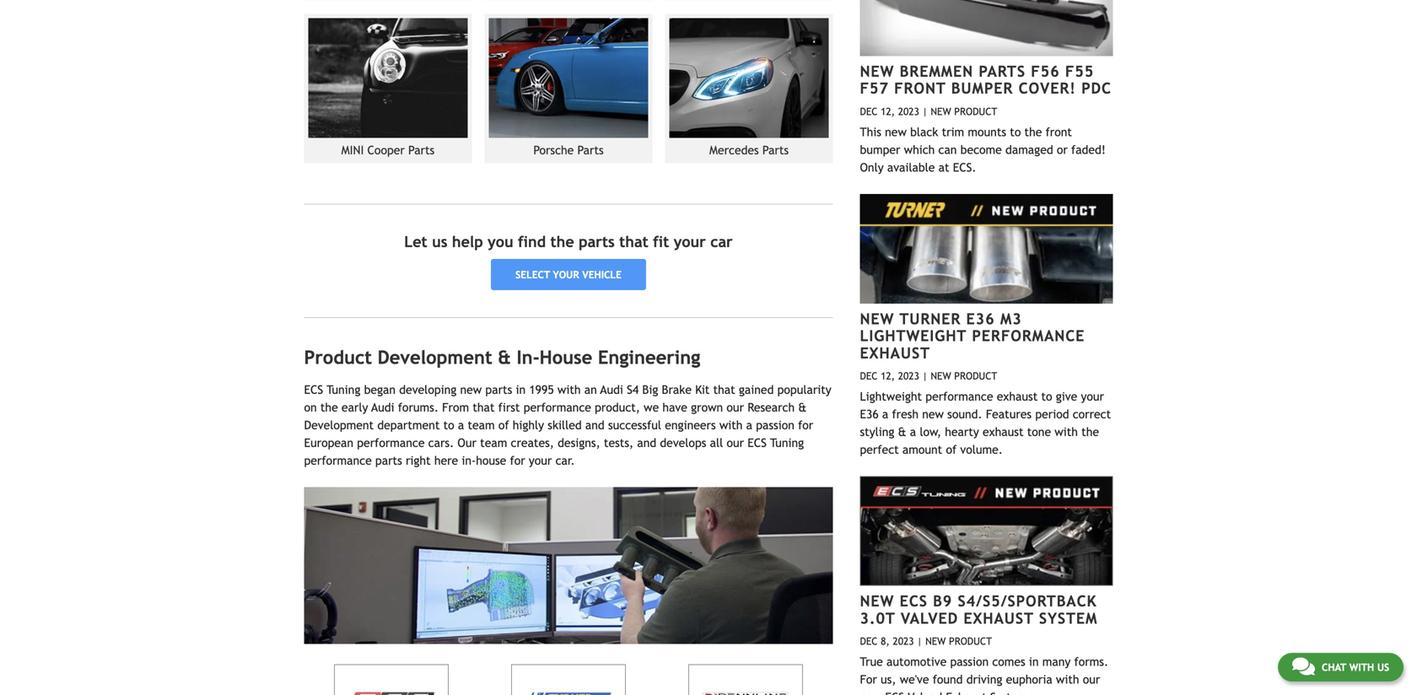 Task type: locate. For each thing, give the bounding box(es) containing it.
house
[[476, 454, 507, 468]]

0 horizontal spatial e36
[[860, 408, 879, 421]]

0 vertical spatial 2023
[[898, 105, 920, 117]]

porsche
[[534, 143, 574, 157]]

new
[[885, 125, 907, 139], [460, 383, 482, 397], [923, 408, 944, 421], [860, 691, 882, 695]]

new up the sound.
[[931, 370, 952, 382]]

ecs down us,
[[886, 691, 905, 695]]

1 vertical spatial 2023
[[898, 370, 920, 382]]

1 vertical spatial lightweight
[[860, 390, 922, 403]]

a down the from
[[458, 419, 464, 432]]

2023 right 8,
[[893, 635, 914, 647]]

ecs up on
[[304, 383, 323, 397]]

1 horizontal spatial for
[[798, 419, 814, 432]]

12, inside dec 12, 2023 | new product lightweight performance exhaust to give your e36 a fresh new sound. features period correct styling & a low, hearty exhaust tone with the perfect amount of volume.
[[881, 370, 895, 382]]

parts right mercedes
[[763, 143, 789, 157]]

1 vertical spatial 12,
[[881, 370, 895, 382]]

tuning up early
[[327, 383, 361, 397]]

team up house
[[480, 436, 507, 450]]

development
[[378, 347, 493, 368], [304, 419, 374, 432]]

in-
[[517, 347, 540, 368]]

new inside new bremmen parts f56 f55 f57  front bumper cover! pdc
[[860, 62, 895, 80]]

black
[[911, 125, 939, 139]]

for
[[798, 419, 814, 432], [510, 454, 525, 468]]

that left the first
[[473, 401, 495, 414]]

dec 8, 2023 | new product true automotive passion comes in many forms. for us, we've found driving euphoria with our new ecs valved exhaust system.
[[860, 635, 1109, 695]]

found
[[933, 673, 963, 686]]

exhaust inside new turner e36 m3 lightweight performance exhaust
[[860, 344, 931, 362]]

0 horizontal spatial passion
[[756, 419, 795, 432]]

2 vertical spatial &
[[898, 425, 907, 439]]

exhaust for turner
[[860, 344, 931, 362]]

12, down the f57
[[881, 105, 895, 117]]

dec 12, 2023 | new product lightweight performance exhaust to give your e36 a fresh new sound. features period correct styling & a low, hearty exhaust tone with the perfect amount of volume.
[[860, 370, 1112, 457]]

new inside the dec 12, 2023 | new product this new black trim mounts to the front bumper which can become damaged or faded! only available at ecs.
[[931, 105, 952, 117]]

0 horizontal spatial of
[[499, 419, 509, 432]]

1 horizontal spatial audi
[[600, 383, 624, 397]]

dec inside dec 12, 2023 | new product lightweight performance exhaust to give your e36 a fresh new sound. features period correct styling & a low, hearty exhaust tone with the perfect amount of volume.
[[860, 370, 878, 382]]

e36 up styling
[[860, 408, 879, 421]]

new for new ecs b9 s4/s5/sportback 3.0t valved exhaust system
[[860, 592, 895, 610]]

1 vertical spatial dec
[[860, 370, 878, 382]]

audi
[[600, 383, 624, 397], [371, 401, 395, 414]]

1 vertical spatial audi
[[371, 401, 395, 414]]

exhaust for ecs
[[964, 609, 1034, 627]]

2023 for ecs
[[893, 635, 914, 647]]

1 vertical spatial for
[[510, 454, 525, 468]]

your down creates, on the bottom left
[[529, 454, 552, 468]]

& inside dec 12, 2023 | new product lightweight performance exhaust to give your e36 a fresh new sound. features period correct styling & a low, hearty exhaust tone with the perfect amount of volume.
[[898, 425, 907, 439]]

2 horizontal spatial to
[[1042, 390, 1053, 403]]

s4
[[627, 383, 639, 397]]

product for f55
[[955, 105, 998, 117]]

true
[[860, 655, 883, 669]]

bremmen
[[900, 62, 974, 80]]

2 horizontal spatial parts
[[579, 233, 615, 251]]

dec left 8,
[[860, 635, 878, 647]]

12,
[[881, 105, 895, 117], [881, 370, 895, 382]]

0 vertical spatial &
[[498, 347, 511, 368]]

1 vertical spatial that
[[714, 383, 736, 397]]

new inside ecs tuning began developing new parts in 1995 with an audi s4 big brake kit that gained popularity on the early audi forums. from that first performance product, we have grown our research & development department to a team of highly skilled and successful engineers with a passion for european performance cars. our team creates, designs, tests, and develops all our ecs tuning performance parts right here in-house for your car.
[[460, 383, 482, 397]]

2023
[[898, 105, 920, 117], [898, 370, 920, 382], [893, 635, 914, 647]]

| inside "dec 8, 2023 | new product true automotive passion comes in many forms. for us, we've found driving euphoria with our new ecs valved exhaust system."
[[917, 635, 923, 647]]

that
[[620, 233, 649, 251], [714, 383, 736, 397], [473, 401, 495, 414]]

2 vertical spatial parts
[[375, 454, 402, 468]]

new down "for"
[[860, 691, 882, 695]]

new left bremmen
[[860, 62, 895, 80]]

0 vertical spatial exhaust
[[997, 390, 1038, 403]]

chat with us
[[1322, 662, 1390, 673]]

1 vertical spatial exhaust
[[964, 609, 1034, 627]]

our right all
[[727, 436, 744, 450]]

performance inside dec 12, 2023 | new product lightweight performance exhaust to give your e36 a fresh new sound. features period correct styling & a low, hearty exhaust tone with the perfect amount of volume.
[[926, 390, 994, 403]]

for down popularity
[[798, 419, 814, 432]]

performance down european
[[304, 454, 372, 468]]

2 12, from the top
[[881, 370, 895, 382]]

that left fit
[[620, 233, 649, 251]]

performance down department
[[357, 436, 425, 450]]

1 vertical spatial development
[[304, 419, 374, 432]]

new inside "dec 8, 2023 | new product true automotive passion comes in many forms. for us, we've found driving euphoria with our new ecs valved exhaust system."
[[926, 635, 946, 647]]

dec inside the dec 12, 2023 | new product this new black trim mounts to the front bumper which can become damaged or faded! only available at ecs.
[[860, 105, 878, 117]]

1 vertical spatial valved
[[908, 691, 943, 695]]

2 vertical spatial dec
[[860, 635, 878, 647]]

dec up styling
[[860, 370, 878, 382]]

1 vertical spatial of
[[946, 443, 957, 457]]

| up automotive on the bottom right of the page
[[917, 635, 923, 647]]

with inside "dec 8, 2023 | new product true automotive passion comes in many forms. for us, we've found driving euphoria with our new ecs valved exhaust system."
[[1056, 673, 1080, 686]]

product down 'new ecs b9 s4/s5/sportback 3.0t valved exhaust system' at right
[[949, 635, 992, 647]]

in
[[516, 383, 526, 397], [1029, 655, 1039, 669]]

mercedes parts
[[710, 143, 789, 157]]

this
[[860, 125, 882, 139]]

1 lightweight from the top
[[860, 327, 967, 345]]

product up mounts
[[955, 105, 998, 117]]

only
[[860, 161, 884, 174]]

select your vehicle
[[516, 269, 622, 280]]

f57
[[860, 79, 889, 97]]

1 vertical spatial exhaust
[[983, 425, 1024, 439]]

comes
[[993, 655, 1026, 669]]

1 vertical spatial &
[[799, 401, 807, 414]]

parts left "f56"
[[979, 62, 1026, 80]]

ecs tuning began developing new parts in 1995 with an audi s4 big brake kit that gained popularity on the early audi forums. from that first performance product, we have grown our research & development department to a team of highly skilled and successful engineers with a passion for european performance cars. our team creates, designs, tests, and develops all our ecs tuning performance parts right here in-house for your car.
[[304, 383, 832, 468]]

department
[[377, 419, 440, 432]]

1 vertical spatial new
[[860, 592, 895, 610]]

your right fit
[[674, 233, 706, 251]]

| inside the dec 12, 2023 | new product this new black trim mounts to the front bumper which can become damaged or faded! only available at ecs.
[[923, 105, 928, 117]]

system
[[1040, 609, 1098, 627]]

1 horizontal spatial that
[[620, 233, 649, 251]]

0 horizontal spatial to
[[444, 419, 455, 432]]

1 vertical spatial team
[[480, 436, 507, 450]]

2 vertical spatial |
[[917, 635, 923, 647]]

0 vertical spatial audi
[[600, 383, 624, 397]]

exhaust up "comes"
[[964, 609, 1034, 627]]

1 horizontal spatial &
[[799, 401, 807, 414]]

0 vertical spatial and
[[586, 419, 605, 432]]

e36 inside dec 12, 2023 | new product lightweight performance exhaust to give your e36 a fresh new sound. features period correct styling & a low, hearty exhaust tone with the perfect amount of volume.
[[860, 408, 879, 421]]

the inside the dec 12, 2023 | new product this new black trim mounts to the front bumper which can become damaged or faded! only available at ecs.
[[1025, 125, 1042, 139]]

1 horizontal spatial development
[[378, 347, 493, 368]]

2 vertical spatial 2023
[[893, 635, 914, 647]]

audi up product,
[[600, 383, 624, 397]]

your inside dec 12, 2023 | new product lightweight performance exhaust to give your e36 a fresh new sound. features period correct styling & a low, hearty exhaust tone with the perfect amount of volume.
[[1081, 390, 1105, 403]]

2023 up fresh
[[898, 370, 920, 382]]

new up automotive on the bottom right of the page
[[926, 635, 946, 647]]

your up correct
[[1081, 390, 1105, 403]]

passion
[[756, 419, 795, 432], [951, 655, 989, 669]]

new inside the dec 12, 2023 | new product this new black trim mounts to the front bumper which can become damaged or faded! only available at ecs.
[[885, 125, 907, 139]]

valved down 'we've'
[[908, 691, 943, 695]]

0 vertical spatial lightweight
[[860, 327, 967, 345]]

new up trim
[[931, 105, 952, 117]]

skilled
[[548, 419, 582, 432]]

product up early
[[304, 347, 372, 368]]

0 horizontal spatial development
[[304, 419, 374, 432]]

new up the from
[[460, 383, 482, 397]]

a
[[883, 408, 889, 421], [458, 419, 464, 432], [747, 419, 753, 432], [910, 425, 917, 439]]

valved inside 'new ecs b9 s4/s5/sportback 3.0t valved exhaust system'
[[901, 609, 959, 627]]

volume.
[[961, 443, 1003, 457]]

12, inside the dec 12, 2023 | new product this new black trim mounts to the front bumper which can become damaged or faded! only available at ecs.
[[881, 105, 895, 117]]

1 horizontal spatial e36
[[967, 310, 995, 328]]

12, up fresh
[[881, 370, 895, 382]]

of
[[499, 419, 509, 432], [946, 443, 957, 457]]

to
[[1010, 125, 1021, 139], [1042, 390, 1053, 403], [444, 419, 455, 432]]

new inside "dec 8, 2023 | new product true automotive passion comes in many forms. for us, we've found driving euphoria with our new ecs valved exhaust system."
[[860, 691, 882, 695]]

new inside dec 12, 2023 | new product lightweight performance exhaust to give your e36 a fresh new sound. features period correct styling & a low, hearty exhaust tone with the perfect amount of volume.
[[931, 370, 952, 382]]

f56
[[1031, 62, 1060, 80]]

valved up automotive on the bottom right of the page
[[901, 609, 959, 627]]

| up low,
[[923, 370, 928, 382]]

0 vertical spatial development
[[378, 347, 493, 368]]

parts up the first
[[486, 383, 512, 397]]

new turner e36 m3 lightweight performance exhaust image
[[860, 194, 1113, 304]]

to up period on the bottom of the page
[[1042, 390, 1053, 403]]

product inside the dec 12, 2023 | new product this new black trim mounts to the front bumper which can become damaged or faded! only available at ecs.
[[955, 105, 998, 117]]

& down fresh
[[898, 425, 907, 439]]

0 horizontal spatial for
[[510, 454, 525, 468]]

a up styling
[[883, 408, 889, 421]]

new up low,
[[923, 408, 944, 421]]

to inside the dec 12, 2023 | new product this new black trim mounts to the front bumper which can become damaged or faded! only available at ecs.
[[1010, 125, 1021, 139]]

1 new from the top
[[860, 62, 895, 80]]

product for lightweight
[[955, 370, 998, 382]]

exhaust up features at the bottom right of page
[[997, 390, 1038, 403]]

1 vertical spatial |
[[923, 370, 928, 382]]

2 vertical spatial our
[[1083, 673, 1101, 686]]

team
[[468, 419, 495, 432], [480, 436, 507, 450]]

1 horizontal spatial passion
[[951, 655, 989, 669]]

new ecs b9 s4/s5/sportback 3.0t valved exhaust system
[[860, 592, 1098, 627]]

e36 inside new turner e36 m3 lightweight performance exhaust
[[967, 310, 995, 328]]

car
[[711, 233, 733, 251]]

0 vertical spatial valved
[[901, 609, 959, 627]]

product
[[955, 105, 998, 117], [304, 347, 372, 368], [955, 370, 998, 382], [949, 635, 992, 647]]

of down hearty
[[946, 443, 957, 457]]

for down creates, on the bottom left
[[510, 454, 525, 468]]

with down period on the bottom of the page
[[1055, 425, 1078, 439]]

that right kit
[[714, 383, 736, 397]]

parts inside new bremmen parts f56 f55 f57  front bumper cover! pdc
[[979, 62, 1026, 80]]

product for 3.0t
[[949, 635, 992, 647]]

product up the sound.
[[955, 370, 998, 382]]

0 vertical spatial team
[[468, 419, 495, 432]]

2023 inside dec 12, 2023 | new product lightweight performance exhaust to give your e36 a fresh new sound. features period correct styling & a low, hearty exhaust tone with the perfect amount of volume.
[[898, 370, 920, 382]]

parts up vehicle
[[579, 233, 615, 251]]

new inside new turner e36 m3 lightweight performance exhaust
[[860, 310, 895, 328]]

with inside dec 12, 2023 | new product lightweight performance exhaust to give your e36 a fresh new sound. features period correct styling & a low, hearty exhaust tone with the perfect amount of volume.
[[1055, 425, 1078, 439]]

exhaust down turner
[[860, 344, 931, 362]]

2 horizontal spatial &
[[898, 425, 907, 439]]

the up 'damaged'
[[1025, 125, 1042, 139]]

1 horizontal spatial tuning
[[770, 436, 804, 450]]

our down the forms.
[[1083, 673, 1101, 686]]

2 vertical spatial exhaust
[[946, 691, 987, 695]]

styling
[[860, 425, 895, 439]]

e36
[[967, 310, 995, 328], [860, 408, 879, 421]]

0 vertical spatial exhaust
[[860, 344, 931, 362]]

and down successful
[[637, 436, 657, 450]]

in up euphoria
[[1029, 655, 1039, 669]]

& inside ecs tuning began developing new parts in 1995 with an audi s4 big brake kit that gained popularity on the early audi forums. from that first performance product, we have grown our research & development department to a team of highly skilled and successful engineers with a passion for european performance cars. our team creates, designs, tests, and develops all our ecs tuning performance parts right here in-house for your car.
[[799, 401, 807, 414]]

ecs inside "dec 8, 2023 | new product true automotive passion comes in many forms. for us, we've found driving euphoria with our new ecs valved exhaust system."
[[886, 691, 905, 695]]

our
[[727, 401, 744, 414], [727, 436, 744, 450], [1083, 673, 1101, 686]]

us
[[432, 233, 448, 251]]

mercedes
[[710, 143, 759, 157]]

passion inside ecs tuning began developing new parts in 1995 with an audi s4 big brake kit that gained popularity on the early audi forums. from that first performance product, we have grown our research & development department to a team of highly skilled and successful engineers with a passion for european performance cars. our team creates, designs, tests, and develops all our ecs tuning performance parts right here in-house for your car.
[[756, 419, 795, 432]]

your
[[674, 233, 706, 251], [553, 269, 579, 280], [1081, 390, 1105, 403], [529, 454, 552, 468]]

new up 8,
[[860, 592, 895, 610]]

1 vertical spatial in
[[1029, 655, 1039, 669]]

parts right porsche
[[578, 143, 604, 157]]

of down the first
[[499, 419, 509, 432]]

1 dec from the top
[[860, 105, 878, 117]]

3.0t
[[860, 609, 896, 627]]

0 vertical spatial new
[[860, 62, 895, 80]]

to down the from
[[444, 419, 455, 432]]

1 vertical spatial tuning
[[770, 436, 804, 450]]

0 horizontal spatial and
[[586, 419, 605, 432]]

new up bumper at the right
[[885, 125, 907, 139]]

passion up the driving
[[951, 655, 989, 669]]

parts left "right"
[[375, 454, 402, 468]]

0 vertical spatial dec
[[860, 105, 878, 117]]

comments image
[[1293, 657, 1315, 677]]

0 vertical spatial tuning
[[327, 383, 361, 397]]

2 vertical spatial to
[[444, 419, 455, 432]]

in inside ecs tuning began developing new parts in 1995 with an audi s4 big brake kit that gained popularity on the early audi forums. from that first performance product, we have grown our research & development department to a team of highly skilled and successful engineers with a passion for european performance cars. our team creates, designs, tests, and develops all our ecs tuning performance parts right here in-house for your car.
[[516, 383, 526, 397]]

new
[[931, 105, 952, 117], [860, 310, 895, 328], [931, 370, 952, 382], [926, 635, 946, 647]]

0 vertical spatial passion
[[756, 419, 795, 432]]

with up all
[[720, 419, 743, 432]]

development inside ecs tuning began developing new parts in 1995 with an audi s4 big brake kit that gained popularity on the early audi forums. from that first performance product, we have grown our research & development department to a team of highly skilled and successful engineers with a passion for european performance cars. our team creates, designs, tests, and develops all our ecs tuning performance parts right here in-house for your car.
[[304, 419, 374, 432]]

| inside dec 12, 2023 | new product lightweight performance exhaust to give your e36 a fresh new sound. features period correct styling & a low, hearty exhaust tone with the perfect amount of volume.
[[923, 370, 928, 382]]

audi down began
[[371, 401, 395, 414]]

0 vertical spatial for
[[798, 419, 814, 432]]

& down popularity
[[799, 401, 807, 414]]

ecs tuning engineer comparing a part to a digital prototype image
[[304, 487, 833, 644]]

tuning down research
[[770, 436, 804, 450]]

1 horizontal spatial to
[[1010, 125, 1021, 139]]

of inside ecs tuning began developing new parts in 1995 with an audi s4 big brake kit that gained popularity on the early audi forums. from that first performance product, we have grown our research & development department to a team of highly skilled and successful engineers with a passion for european performance cars. our team creates, designs, tests, and develops all our ecs tuning performance parts right here in-house for your car.
[[499, 419, 509, 432]]

big
[[643, 383, 659, 397]]

1 12, from the top
[[881, 105, 895, 117]]

0 horizontal spatial audi
[[371, 401, 395, 414]]

with down many
[[1056, 673, 1080, 686]]

1 vertical spatial passion
[[951, 655, 989, 669]]

cooper
[[368, 143, 405, 157]]

the inside dec 12, 2023 | new product lightweight performance exhaust to give your e36 a fresh new sound. features period correct styling & a low, hearty exhaust tone with the perfect amount of volume.
[[1082, 425, 1100, 439]]

f55
[[1066, 62, 1095, 80]]

3 dec from the top
[[860, 635, 878, 647]]

0 vertical spatial |
[[923, 105, 928, 117]]

0 vertical spatial e36
[[967, 310, 995, 328]]

dec for new ecs b9 s4/s5/sportback 3.0t valved exhaust system
[[860, 635, 878, 647]]

the right find
[[551, 233, 574, 251]]

sound.
[[948, 408, 983, 421]]

low,
[[920, 425, 942, 439]]

to up 'damaged'
[[1010, 125, 1021, 139]]

1 vertical spatial to
[[1042, 390, 1053, 403]]

dec up this
[[860, 105, 878, 117]]

we've
[[900, 673, 929, 686]]

and up designs,
[[586, 419, 605, 432]]

dec inside "dec 8, 2023 | new product true automotive passion comes in many forms. for us, we've found driving euphoria with our new ecs valved exhaust system."
[[860, 635, 878, 647]]

passion down research
[[756, 419, 795, 432]]

mini
[[341, 143, 364, 157]]

2023 down front
[[898, 105, 920, 117]]

exhaust down features at the bottom right of page
[[983, 425, 1024, 439]]

chat with us link
[[1278, 653, 1404, 682]]

1 horizontal spatial of
[[946, 443, 957, 457]]

0 vertical spatial 12,
[[881, 105, 895, 117]]

shop our catalog of turner motorsport parts image
[[526, 693, 612, 695]]

2 horizontal spatial that
[[714, 383, 736, 397]]

development up european
[[304, 419, 374, 432]]

passion inside "dec 8, 2023 | new product true automotive passion comes in many forms. for us, we've found driving euphoria with our new ecs valved exhaust system."
[[951, 655, 989, 669]]

exhaust inside 'new ecs b9 s4/s5/sportback 3.0t valved exhaust system'
[[964, 609, 1034, 627]]

team up our
[[468, 419, 495, 432]]

0 vertical spatial to
[[1010, 125, 1021, 139]]

shop our catalog of ecs tuning parts image
[[348, 693, 435, 695]]

2023 inside "dec 8, 2023 | new product true automotive passion comes in many forms. for us, we've found driving euphoria with our new ecs valved exhaust system."
[[893, 635, 914, 647]]

our down gained
[[727, 401, 744, 414]]

successful
[[608, 419, 662, 432]]

valved inside "dec 8, 2023 | new product true automotive passion comes in many forms. for us, we've found driving euphoria with our new ecs valved exhaust system."
[[908, 691, 943, 695]]

product inside "dec 8, 2023 | new product true automotive passion comes in many forms. for us, we've found driving euphoria with our new ecs valved exhaust system."
[[949, 635, 992, 647]]

| up black
[[923, 105, 928, 117]]

e36 left m3
[[967, 310, 995, 328]]

new for bremmen
[[931, 105, 952, 117]]

in-
[[462, 454, 476, 468]]

first
[[498, 401, 520, 414]]

0 vertical spatial of
[[499, 419, 509, 432]]

performance up the sound.
[[926, 390, 994, 403]]

engineers
[[665, 419, 716, 432]]

12, for front
[[881, 105, 895, 117]]

or
[[1057, 143, 1068, 156]]

new inside 'new ecs b9 s4/s5/sportback 3.0t valved exhaust system'
[[860, 592, 895, 610]]

product inside dec 12, 2023 | new product lightweight performance exhaust to give your e36 a fresh new sound. features period correct styling & a low, hearty exhaust tone with the perfect amount of volume.
[[955, 370, 998, 382]]

your down let us help you find the parts that fit your     car
[[553, 269, 579, 280]]

1 horizontal spatial in
[[1029, 655, 1039, 669]]

ecs inside 'new ecs b9 s4/s5/sportback 3.0t valved exhaust system'
[[900, 592, 928, 610]]

the down correct
[[1082, 425, 1100, 439]]

mini cooper parts link
[[304, 14, 472, 163]]

the inside ecs tuning began developing new parts in 1995 with an audi s4 big brake kit that gained popularity on the early audi forums. from that first performance product, we have grown our research & development department to a team of highly skilled and successful engineers with a passion for european performance cars. our team creates, designs, tests, and develops all our ecs tuning performance parts right here in-house for your car.
[[321, 401, 338, 414]]

0 horizontal spatial in
[[516, 383, 526, 397]]

our
[[458, 436, 477, 450]]

exhaust down the driving
[[946, 691, 987, 695]]

2 dec from the top
[[860, 370, 878, 382]]

development up developing
[[378, 347, 493, 368]]

lightweight inside dec 12, 2023 | new product lightweight performance exhaust to give your e36 a fresh new sound. features period correct styling & a low, hearty exhaust tone with the perfect amount of volume.
[[860, 390, 922, 403]]

the right on
[[321, 401, 338, 414]]

lightweight
[[860, 327, 967, 345], [860, 390, 922, 403]]

ecs left b9
[[900, 592, 928, 610]]

cars.
[[428, 436, 454, 450]]

2023 inside the dec 12, 2023 | new product this new black trim mounts to the front bumper which can become damaged or faded! only available at ecs.
[[898, 105, 920, 117]]

many
[[1043, 655, 1071, 669]]

ecs
[[304, 383, 323, 397], [748, 436, 767, 450], [900, 592, 928, 610], [886, 691, 905, 695]]

new
[[860, 62, 895, 80], [860, 592, 895, 610]]

1 horizontal spatial parts
[[486, 383, 512, 397]]

new left turner
[[860, 310, 895, 328]]

2023 for bremmen
[[898, 105, 920, 117]]

2 new from the top
[[860, 592, 895, 610]]

1 vertical spatial parts
[[486, 383, 512, 397]]

1 vertical spatial and
[[637, 436, 657, 450]]

1 vertical spatial e36
[[860, 408, 879, 421]]

0 vertical spatial in
[[516, 383, 526, 397]]

in left 1995
[[516, 383, 526, 397]]

& left in-
[[498, 347, 511, 368]]

0 horizontal spatial tuning
[[327, 383, 361, 397]]

product development & in-house engineering
[[304, 347, 701, 368]]

2 lightweight from the top
[[860, 390, 922, 403]]

2 vertical spatial that
[[473, 401, 495, 414]]



Task type: describe. For each thing, give the bounding box(es) containing it.
with left an
[[558, 383, 581, 397]]

our inside "dec 8, 2023 | new product true automotive passion comes in many forms. for us, we've found driving euphoria with our new ecs valved exhaust system."
[[1083, 673, 1101, 686]]

which
[[904, 143, 935, 156]]

0 vertical spatial that
[[620, 233, 649, 251]]

here
[[434, 454, 458, 468]]

performance up the skilled
[[524, 401, 591, 414]]

help
[[452, 233, 483, 251]]

research
[[748, 401, 795, 414]]

features
[[986, 408, 1032, 421]]

at
[[939, 161, 950, 174]]

dec for new bremmen parts f56 f55 f57  front bumper cover! pdc
[[860, 105, 878, 117]]

porsche parts
[[534, 143, 604, 157]]

to inside ecs tuning began developing new parts in 1995 with an audi s4 big brake kit that gained popularity on the early audi forums. from that first performance product, we have grown our research & development department to a team of highly skilled and successful engineers with a passion for european performance cars. our team creates, designs, tests, and develops all our ecs tuning performance parts right here in-house for your car.
[[444, 419, 455, 432]]

trim
[[942, 125, 965, 139]]

0 horizontal spatial &
[[498, 347, 511, 368]]

ecs.
[[953, 161, 977, 174]]

correct
[[1073, 408, 1112, 421]]

product,
[[595, 401, 640, 414]]

0 horizontal spatial that
[[473, 401, 495, 414]]

grown
[[691, 401, 723, 414]]

8,
[[881, 635, 890, 647]]

0 vertical spatial parts
[[579, 233, 615, 251]]

performance
[[972, 327, 1085, 345]]

fresh
[[892, 408, 919, 421]]

began
[[364, 383, 396, 397]]

engineering
[[598, 347, 701, 368]]

mercedes parts link
[[665, 14, 833, 163]]

new inside dec 12, 2023 | new product lightweight performance exhaust to give your e36 a fresh new sound. features period correct styling & a low, hearty exhaust tone with the perfect amount of volume.
[[923, 408, 944, 421]]

we
[[644, 401, 659, 414]]

period
[[1036, 408, 1070, 421]]

forums.
[[398, 401, 439, 414]]

m3
[[1001, 310, 1022, 328]]

perfect
[[860, 443, 899, 457]]

tone
[[1028, 425, 1052, 439]]

let
[[404, 233, 428, 251]]

car.
[[556, 454, 575, 468]]

lightweight inside new turner e36 m3 lightweight performance exhaust
[[860, 327, 967, 345]]

dec for new turner e36 m3 lightweight performance exhaust
[[860, 370, 878, 382]]

mini cooper parts
[[341, 143, 435, 157]]

damaged
[[1006, 143, 1054, 156]]

turner
[[900, 310, 961, 328]]

a left low,
[[910, 425, 917, 439]]

chat
[[1322, 662, 1347, 673]]

ecs down research
[[748, 436, 767, 450]]

s4/s5/sportback
[[958, 592, 1097, 610]]

kit
[[696, 383, 710, 397]]

2023 for turner
[[898, 370, 920, 382]]

house
[[540, 347, 593, 368]]

new turner e36 m3 lightweight performance exhaust
[[860, 310, 1085, 362]]

popularity
[[778, 383, 832, 397]]

new ecs b9 s4/s5/sportback 3.0t valved exhaust system image
[[860, 476, 1113, 586]]

| for f57
[[923, 105, 928, 117]]

driving
[[967, 673, 1003, 686]]

designs,
[[558, 436, 601, 450]]

new bremmen parts f56 f55 f57  front bumper cover! pdc image
[[860, 0, 1113, 56]]

0 horizontal spatial parts
[[375, 454, 402, 468]]

parts right cooper
[[408, 143, 435, 157]]

can
[[939, 143, 957, 156]]

hearty
[[945, 425, 980, 439]]

system.
[[991, 691, 1032, 695]]

tests,
[[604, 436, 634, 450]]

to inside dec 12, 2023 | new product lightweight performance exhaust to give your e36 a fresh new sound. features period correct styling & a low, hearty exhaust tone with the perfect amount of volume.
[[1042, 390, 1053, 403]]

pdc
[[1082, 79, 1112, 97]]

developing
[[399, 383, 457, 397]]

in inside "dec 8, 2023 | new product true automotive passion comes in many forms. for us, we've found driving euphoria with our new ecs valved exhaust system."
[[1029, 655, 1039, 669]]

fit
[[653, 233, 669, 251]]

select your vehicle button
[[491, 259, 646, 290]]

creates,
[[511, 436, 554, 450]]

1995
[[529, 383, 554, 397]]

european
[[304, 436, 354, 450]]

new for ecs
[[926, 635, 946, 647]]

find
[[518, 233, 546, 251]]

from
[[442, 401, 469, 414]]

with left us
[[1350, 662, 1375, 673]]

gained
[[739, 383, 774, 397]]

b9
[[933, 592, 953, 610]]

| for valved
[[917, 635, 923, 647]]

new bremmen parts f56 f55 f57  front bumper cover! pdc
[[860, 62, 1112, 97]]

new for new bremmen parts f56 f55 f57  front bumper cover! pdc
[[860, 62, 895, 80]]

shop our catalog of rennline parts image
[[703, 693, 789, 695]]

us,
[[881, 673, 897, 686]]

1 vertical spatial our
[[727, 436, 744, 450]]

exhaust inside "dec 8, 2023 | new product true automotive passion comes in many forms. for us, we've found driving euphoria with our new ecs valved exhaust system."
[[946, 691, 987, 695]]

develops
[[660, 436, 707, 450]]

new ecs b9 s4/s5/sportback 3.0t valved exhaust system link
[[860, 592, 1098, 627]]

on
[[304, 401, 317, 414]]

bumper
[[952, 79, 1014, 97]]

select
[[516, 269, 550, 280]]

| for performance
[[923, 370, 928, 382]]

you
[[488, 233, 514, 251]]

your inside ecs tuning began developing new parts in 1995 with an audi s4 big brake kit that gained popularity on the early audi forums. from that first performance product, we have grown our research & development department to a team of highly skilled and successful engineers with a passion for european performance cars. our team creates, designs, tests, and develops all our ecs tuning performance parts right here in-house for your car.
[[529, 454, 552, 468]]

new turner e36 m3 lightweight performance exhaust link
[[860, 310, 1085, 362]]

1 horizontal spatial and
[[637, 436, 657, 450]]

0 vertical spatial our
[[727, 401, 744, 414]]

of inside dec 12, 2023 | new product lightweight performance exhaust to give your e36 a fresh new sound. features period correct styling & a low, hearty exhaust tone with the perfect amount of volume.
[[946, 443, 957, 457]]

early
[[342, 401, 368, 414]]

amount
[[903, 443, 943, 457]]

us
[[1378, 662, 1390, 673]]

new for turner
[[931, 370, 952, 382]]

vehicle
[[582, 269, 622, 280]]

new bremmen parts f56 f55 f57  front bumper cover! pdc link
[[860, 62, 1112, 97]]

mounts
[[968, 125, 1007, 139]]

have
[[663, 401, 688, 414]]

highly
[[513, 419, 544, 432]]

automotive
[[887, 655, 947, 669]]

faded!
[[1072, 143, 1106, 156]]

let us help you find the parts that fit your     car
[[404, 233, 733, 251]]

a down research
[[747, 419, 753, 432]]

brake
[[662, 383, 692, 397]]

right
[[406, 454, 431, 468]]

your inside button
[[553, 269, 579, 280]]

12, for exhaust
[[881, 370, 895, 382]]



Task type: vqa. For each thing, say whether or not it's contained in the screenshot.
"parts" to the middle
yes



